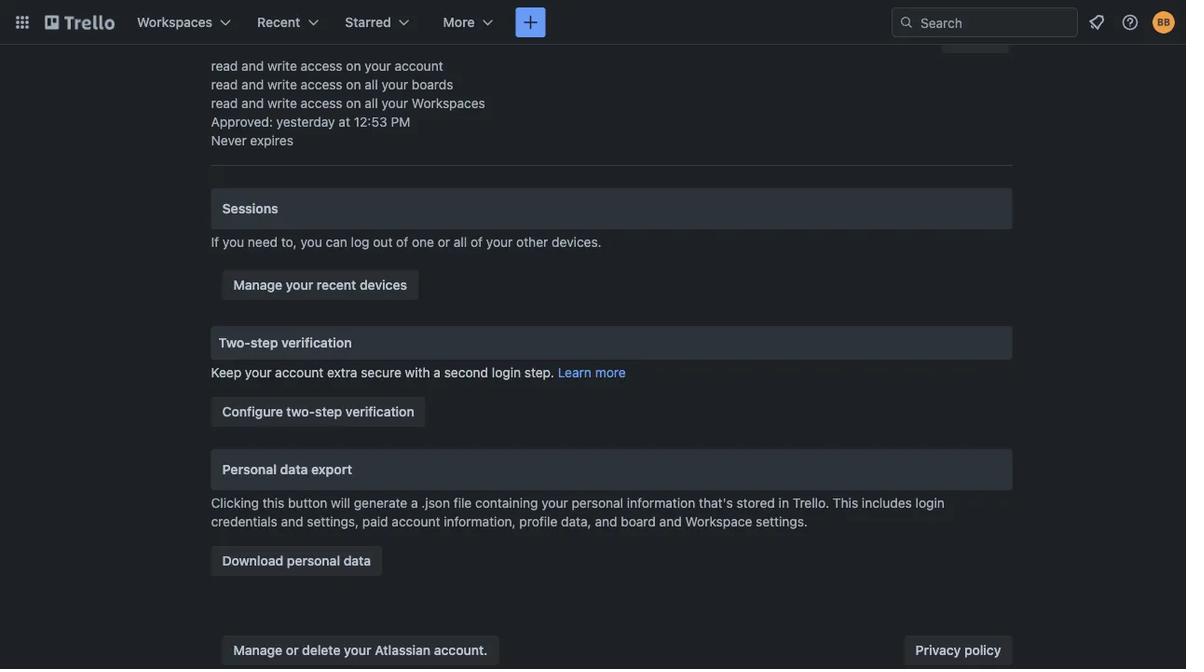 Task type: locate. For each thing, give the bounding box(es) containing it.
1 vertical spatial access
[[301, 77, 343, 92]]

account
[[395, 58, 443, 74], [275, 365, 324, 380], [392, 514, 440, 529]]

1 horizontal spatial workspaces
[[412, 96, 485, 111]]

starred button
[[334, 7, 421, 37]]

workspaces inside the read and write access on your account read and write access on all your boards read and write access on all your workspaces approved: yesterday at 12:53 pm never expires
[[412, 96, 485, 111]]

1 vertical spatial manage
[[233, 642, 282, 658]]

1 vertical spatial personal
[[287, 553, 340, 568]]

you right to,
[[300, 234, 322, 250]]

workspace
[[685, 514, 752, 529]]

3 write from the top
[[267, 96, 297, 111]]

this
[[833, 495, 858, 511]]

3 access from the top
[[301, 96, 343, 111]]

of
[[396, 234, 408, 250], [471, 234, 483, 250]]

a
[[434, 365, 441, 380], [411, 495, 418, 511]]

data down paid on the left of page
[[344, 553, 371, 568]]

2 vertical spatial access
[[301, 96, 343, 111]]

0 vertical spatial personal
[[572, 495, 623, 511]]

verification up extra
[[281, 335, 352, 350]]

step down extra
[[315, 404, 342, 419]]

manage
[[233, 277, 282, 293], [233, 642, 282, 658]]

that's
[[699, 495, 733, 511]]

login
[[492, 365, 521, 380], [916, 495, 945, 511]]

0 vertical spatial account
[[395, 58, 443, 74]]

you
[[223, 234, 244, 250], [300, 234, 322, 250]]

2 vertical spatial read
[[211, 96, 238, 111]]

0 horizontal spatial of
[[396, 234, 408, 250]]

access
[[301, 58, 343, 74], [301, 77, 343, 92], [301, 96, 343, 111]]

2 you from the left
[[300, 234, 322, 250]]

out
[[373, 234, 393, 250]]

0 vertical spatial read
[[211, 58, 238, 74]]

of right the out
[[396, 234, 408, 250]]

download
[[222, 553, 283, 568]]

1 horizontal spatial a
[[434, 365, 441, 380]]

log
[[351, 234, 369, 250]]

your inside clicking this button will generate a .json file containing your personal information that's stored in trello. this includes login credentials and settings, paid account information, profile data, and board and workspace settings.
[[542, 495, 568, 511]]

recent button
[[246, 7, 330, 37]]

with
[[405, 365, 430, 380]]

data,
[[561, 514, 591, 529]]

bob builder (bobbuilder40) image
[[1153, 11, 1175, 34]]

a left .json at the bottom
[[411, 495, 418, 511]]

your up profile
[[542, 495, 568, 511]]

manage left delete
[[233, 642, 282, 658]]

account down .json at the bottom
[[392, 514, 440, 529]]

1 horizontal spatial you
[[300, 234, 322, 250]]

your left recent
[[286, 277, 313, 293]]

approved:
[[211, 114, 273, 130]]

personal inside clicking this button will generate a .json file containing your personal information that's stored in trello. this includes login credentials and settings, paid account information, profile data, and board and workspace settings.
[[572, 495, 623, 511]]

0 vertical spatial verification
[[281, 335, 352, 350]]

extra
[[327, 365, 357, 380]]

1 vertical spatial all
[[365, 96, 378, 111]]

if you need to, you can log out of one or all of your other devices.
[[211, 234, 602, 250]]

personal up data,
[[572, 495, 623, 511]]

never
[[211, 133, 247, 148]]

button
[[288, 495, 327, 511]]

a right with
[[434, 365, 441, 380]]

read and write access on your account read and write access on all your boards read and write access on all your workspaces approved: yesterday at 12:53 pm never expires
[[211, 58, 485, 148]]

1 horizontal spatial of
[[471, 234, 483, 250]]

read
[[211, 58, 238, 74], [211, 77, 238, 92], [211, 96, 238, 111]]

or right one
[[438, 234, 450, 250]]

recent
[[257, 14, 300, 30]]

switch to… image
[[13, 13, 32, 32]]

2 vertical spatial all
[[454, 234, 467, 250]]

1 horizontal spatial or
[[438, 234, 450, 250]]

configure two-step verification link
[[211, 397, 426, 427]]

your up pm
[[382, 96, 408, 111]]

clicking this button will generate a .json file containing your personal information that's stored in trello. this includes login credentials and settings, paid account information, profile data, and board and workspace settings.
[[211, 495, 945, 529]]

login inside clicking this button will generate a .json file containing your personal information that's stored in trello. this includes login credentials and settings, paid account information, profile data, and board and workspace settings.
[[916, 495, 945, 511]]

verification down secure
[[346, 404, 414, 419]]

1 vertical spatial workspaces
[[412, 96, 485, 111]]

1 vertical spatial or
[[286, 642, 299, 658]]

0 vertical spatial workspaces
[[137, 14, 212, 30]]

learn
[[558, 365, 592, 380]]

step.
[[524, 365, 554, 380]]

includes
[[862, 495, 912, 511]]

login left step.
[[492, 365, 521, 380]]

recent
[[317, 277, 356, 293]]

workspaces inside popup button
[[137, 14, 212, 30]]

1 horizontal spatial login
[[916, 495, 945, 511]]

1 vertical spatial on
[[346, 77, 361, 92]]

account down two-step verification
[[275, 365, 324, 380]]

0 vertical spatial or
[[438, 234, 450, 250]]

more
[[443, 14, 475, 30]]

0 vertical spatial manage
[[233, 277, 282, 293]]

step
[[250, 335, 278, 350], [315, 404, 342, 419]]

1 vertical spatial account
[[275, 365, 324, 380]]

workspaces
[[137, 14, 212, 30], [412, 96, 485, 111]]

1 vertical spatial write
[[267, 77, 297, 92]]

2 vertical spatial account
[[392, 514, 440, 529]]

boards
[[412, 77, 453, 92]]

0 notifications image
[[1086, 11, 1108, 34]]

2 on from the top
[[346, 77, 361, 92]]

need
[[248, 234, 278, 250]]

2 read from the top
[[211, 77, 238, 92]]

1 vertical spatial data
[[344, 553, 371, 568]]

step up configure
[[250, 335, 278, 350]]

generate
[[354, 495, 407, 511]]

2 vertical spatial write
[[267, 96, 297, 111]]

1 vertical spatial login
[[916, 495, 945, 511]]

and
[[241, 58, 264, 74], [241, 77, 264, 92], [241, 96, 264, 111], [281, 514, 303, 529], [595, 514, 617, 529], [659, 514, 682, 529]]

0 vertical spatial a
[[434, 365, 441, 380]]

0 horizontal spatial workspaces
[[137, 14, 212, 30]]

2 manage from the top
[[233, 642, 282, 658]]

download personal data link
[[211, 546, 382, 576]]

all
[[365, 77, 378, 92], [365, 96, 378, 111], [454, 234, 467, 250]]

0 horizontal spatial a
[[411, 495, 418, 511]]

configure two-step verification
[[222, 404, 414, 419]]

devices
[[360, 277, 407, 293]]

0 vertical spatial access
[[301, 58, 343, 74]]

0 vertical spatial write
[[267, 58, 297, 74]]

your down starred dropdown button
[[365, 58, 391, 74]]

privacy
[[916, 642, 961, 658]]

data up button
[[280, 462, 308, 477]]

personal down settings,
[[287, 553, 340, 568]]

containing
[[475, 495, 538, 511]]

stored
[[737, 495, 775, 511]]

you right if
[[223, 234, 244, 250]]

3 read from the top
[[211, 96, 238, 111]]

1 vertical spatial read
[[211, 77, 238, 92]]

Search field
[[914, 8, 1077, 36]]

0 horizontal spatial data
[[280, 462, 308, 477]]

0 horizontal spatial login
[[492, 365, 521, 380]]

create board or workspace image
[[521, 13, 540, 32]]

atlassian
[[375, 642, 431, 658]]

0 vertical spatial step
[[250, 335, 278, 350]]

1 manage from the top
[[233, 277, 282, 293]]

2 access from the top
[[301, 77, 343, 92]]

your
[[365, 58, 391, 74], [382, 77, 408, 92], [382, 96, 408, 111], [486, 234, 513, 250], [286, 277, 313, 293], [245, 365, 272, 380], [542, 495, 568, 511], [344, 642, 371, 658]]

or left delete
[[286, 642, 299, 658]]

of right one
[[471, 234, 483, 250]]

login right the includes
[[916, 495, 945, 511]]

account up the 'boards'
[[395, 58, 443, 74]]

0 vertical spatial login
[[492, 365, 521, 380]]

export
[[311, 462, 352, 477]]

0 vertical spatial on
[[346, 58, 361, 74]]

two-step verification
[[219, 335, 352, 350]]

in
[[779, 495, 789, 511]]

verification
[[281, 335, 352, 350], [346, 404, 414, 419]]

data
[[280, 462, 308, 477], [344, 553, 371, 568]]

1 vertical spatial step
[[315, 404, 342, 419]]

on
[[346, 58, 361, 74], [346, 77, 361, 92], [346, 96, 361, 111]]

0 horizontal spatial step
[[250, 335, 278, 350]]

write
[[267, 58, 297, 74], [267, 77, 297, 92], [267, 96, 297, 111]]

manage down need
[[233, 277, 282, 293]]

None button
[[942, 23, 1009, 53]]

.json
[[422, 495, 450, 511]]

or
[[438, 234, 450, 250], [286, 642, 299, 658]]

0 horizontal spatial you
[[223, 234, 244, 250]]

can
[[326, 234, 347, 250]]

1 horizontal spatial personal
[[572, 495, 623, 511]]

1 vertical spatial a
[[411, 495, 418, 511]]

2 vertical spatial on
[[346, 96, 361, 111]]



Task type: describe. For each thing, give the bounding box(es) containing it.
back to home image
[[45, 7, 115, 37]]

12:53
[[354, 114, 387, 130]]

trello.
[[793, 495, 829, 511]]

primary element
[[0, 0, 1186, 45]]

credentials
[[211, 514, 277, 529]]

this
[[262, 495, 284, 511]]

policy
[[964, 642, 1001, 658]]

keep
[[211, 365, 241, 380]]

1 horizontal spatial data
[[344, 553, 371, 568]]

two-
[[286, 404, 315, 419]]

butler
[[211, 26, 254, 43]]

configure
[[222, 404, 283, 419]]

manage your recent devices
[[233, 277, 407, 293]]

information
[[627, 495, 695, 511]]

0 vertical spatial data
[[280, 462, 308, 477]]

second
[[444, 365, 488, 380]]

1 on from the top
[[346, 58, 361, 74]]

your left the 'boards'
[[382, 77, 408, 92]]

download personal data
[[222, 553, 371, 568]]

0 vertical spatial all
[[365, 77, 378, 92]]

profile
[[519, 514, 558, 529]]

keep your account extra secure with a second login step. learn more
[[211, 365, 626, 380]]

1 access from the top
[[301, 58, 343, 74]]

your right keep
[[245, 365, 272, 380]]

to,
[[281, 234, 297, 250]]

devices.
[[552, 234, 602, 250]]

1 horizontal spatial step
[[315, 404, 342, 419]]

1 of from the left
[[396, 234, 408, 250]]

board
[[621, 514, 656, 529]]

1 write from the top
[[267, 58, 297, 74]]

your left the other
[[486, 234, 513, 250]]

manage or delete your atlassian account.
[[233, 642, 488, 658]]

your right delete
[[344, 642, 371, 658]]

delete
[[302, 642, 341, 658]]

starred
[[345, 14, 391, 30]]

more button
[[432, 7, 505, 37]]

other
[[516, 234, 548, 250]]

manage or delete your atlassian account. link
[[222, 635, 499, 665]]

workspaces button
[[126, 7, 242, 37]]

account.
[[434, 642, 488, 658]]

yesterday
[[276, 114, 335, 130]]

information,
[[444, 514, 516, 529]]

at
[[339, 114, 350, 130]]

manage for manage your recent devices
[[233, 277, 282, 293]]

privacy policy link
[[904, 635, 1012, 665]]

account inside clicking this button will generate a .json file containing your personal information that's stored in trello. this includes login credentials and settings, paid account information, profile data, and board and workspace settings.
[[392, 514, 440, 529]]

open information menu image
[[1121, 13, 1140, 32]]

pm
[[391, 114, 410, 130]]

1 vertical spatial verification
[[346, 404, 414, 419]]

sessions
[[222, 201, 278, 216]]

settings.
[[756, 514, 808, 529]]

manage for manage or delete your atlassian account.
[[233, 642, 282, 658]]

0 horizontal spatial personal
[[287, 553, 340, 568]]

2 of from the left
[[471, 234, 483, 250]]

1 you from the left
[[223, 234, 244, 250]]

manage your recent devices link
[[222, 270, 418, 300]]

learn more link
[[558, 365, 626, 380]]

one
[[412, 234, 434, 250]]

more
[[595, 365, 626, 380]]

personal
[[222, 462, 277, 477]]

file
[[454, 495, 472, 511]]

paid
[[362, 514, 388, 529]]

will
[[331, 495, 350, 511]]

personal data export
[[222, 462, 352, 477]]

expires
[[250, 133, 293, 148]]

1 read from the top
[[211, 58, 238, 74]]

secure
[[361, 365, 401, 380]]

two-
[[219, 335, 250, 350]]

3 on from the top
[[346, 96, 361, 111]]

a inside clicking this button will generate a .json file containing your personal information that's stored in trello. this includes login credentials and settings, paid account information, profile data, and board and workspace settings.
[[411, 495, 418, 511]]

settings,
[[307, 514, 359, 529]]

2 write from the top
[[267, 77, 297, 92]]

account inside the read and write access on your account read and write access on all your boards read and write access on all your workspaces approved: yesterday at 12:53 pm never expires
[[395, 58, 443, 74]]

privacy policy
[[916, 642, 1001, 658]]

clicking
[[211, 495, 259, 511]]

search image
[[899, 15, 914, 30]]

if
[[211, 234, 219, 250]]

0 horizontal spatial or
[[286, 642, 299, 658]]



Task type: vqa. For each thing, say whether or not it's contained in the screenshot.
with
yes



